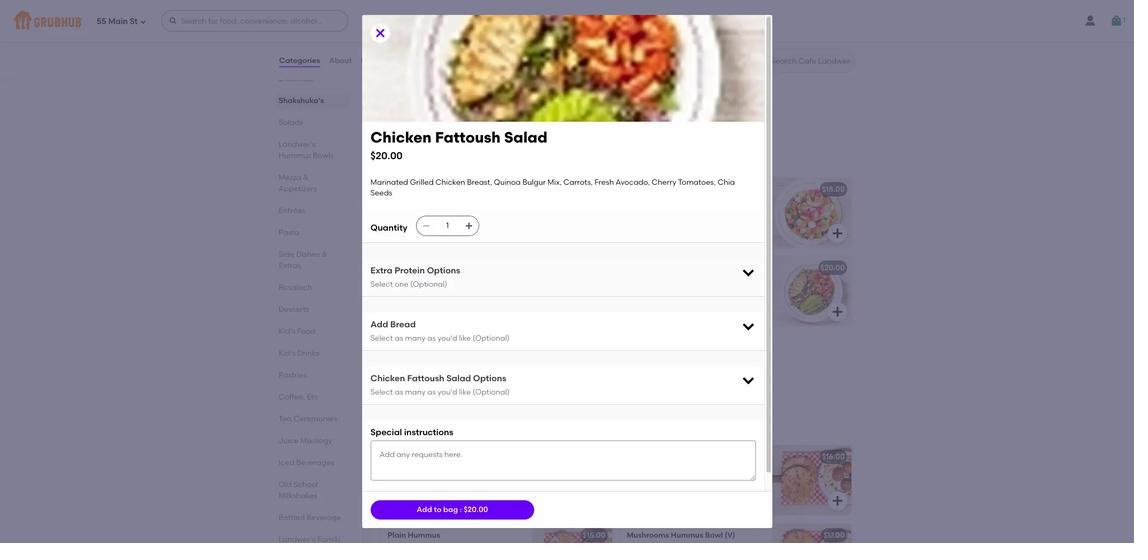 Task type: describe. For each thing, give the bounding box(es) containing it.
0 vertical spatial breast,
[[467, 178, 492, 187]]

cucumbers,
[[627, 233, 671, 242]]

old
[[279, 480, 292, 489]]

2 vertical spatial $20.00
[[464, 505, 488, 514]]

homemade
[[627, 479, 670, 488]]

hummus right plain
[[408, 531, 440, 540]]

radish,
[[388, 233, 414, 242]]

bottled beverage tab
[[279, 512, 345, 524]]

housemade vegan meatballs served with tahini
[[388, 105, 560, 114]]

goat
[[481, 368, 500, 377]]

1 vertical spatial vegan
[[434, 105, 457, 114]]

st
[[130, 16, 138, 26]]

0 horizontal spatial a
[[388, 59, 393, 68]]

like inside add bread select as many as you'd like (optional)
[[459, 334, 471, 343]]

sumac
[[416, 233, 441, 242]]

1 vertical spatial seeds
[[627, 311, 649, 320]]

0 vertical spatial chia
[[718, 178, 735, 187]]

cheese, for halloumi
[[706, 200, 736, 209]]

vegan meatball shakshuka
[[388, 90, 487, 99]]

landwer's hummus bowls tab
[[279, 139, 345, 161]]

cheese, for ,feta
[[451, 200, 480, 209]]

tahini
[[539, 105, 560, 114]]

0 vertical spatial grilled
[[410, 178, 434, 187]]

select inside "chicken fattoush salad options select as many as you'd like (optional)"
[[371, 388, 393, 397]]

about button
[[329, 42, 352, 80]]

55
[[97, 16, 106, 26]]

0 vertical spatial avocado,
[[616, 178, 650, 187]]

1 vertical spatial salads
[[379, 153, 418, 166]]

bottled beverage
[[279, 513, 341, 523]]

1 horizontal spatial bowl
[[705, 531, 723, 540]]

meatball
[[413, 90, 446, 99]]

as down bread
[[395, 334, 403, 343]]

reviews button
[[360, 42, 391, 80]]

as down blueberries, at the left bottom
[[395, 388, 403, 397]]

svg image inside 1 button
[[1110, 14, 1123, 27]]

red for and
[[479, 211, 493, 220]]

pitas
[[627, 511, 645, 520]]

lettuce mix ,feta cheese, kalamata olives, cherry tomatoes, red and yellow bell peppers, cucumber, radish, sumac with lemon mint dressing
[[388, 200, 518, 252]]

shakshuka for sinia shakshuka
[[647, 11, 687, 20]]

halloumi inside the lettuce mix, halloumi cheese, kalamata olives, cherry tomatoes, red & yellow bell peppers, cucumbers, radish & lemon mint dressing.
[[672, 200, 705, 209]]

1 vertical spatial cheese
[[412, 342, 439, 351]]

mushrooms hummus bowl (v)
[[627, 531, 735, 540]]

with left tahini
[[522, 105, 537, 114]]

1 vertical spatial landwer's
[[379, 421, 437, 434]]

kid's food tab
[[279, 326, 345, 337]]

cherry inside mixed greens, cherry tomatoes, avocado, blueberries, strawberries, goat cheese, caramelized walnuts, and housemade balsamic dressing
[[441, 357, 465, 366]]

sauce,
[[445, 37, 470, 46]]

fattoush for chicken fattoush salad options
[[407, 374, 444, 384]]

with inside two eggs poached in a spiced tomato pepper sauce, crispy halloumi cheese and spinach, with a side of tahini, side salad and challah bread.
[[501, 48, 516, 57]]

special instructions
[[371, 427, 453, 438]]

housemade inside mixed greens, cherry tomatoes, avocado, blueberries, strawberries, goat cheese, caramelized walnuts, and housemade balsamic dressing
[[485, 379, 530, 388]]

tomatoes, inside mixed greens, cherry tomatoes, avocado, blueberries, strawberries, goat cheese, caramelized walnuts, and housemade balsamic dressing
[[467, 357, 505, 366]]

halloumi up "eggs"
[[388, 11, 420, 20]]

juice
[[279, 437, 299, 446]]

chicken fattoush salad $20.00
[[371, 128, 548, 162]]

bag
[[443, 505, 458, 514]]

yellow for radish
[[650, 222, 673, 231]]

breakfast
[[279, 74, 313, 83]]

tahini, inside 'balls of falafel served on homemade fresh daily hummus with chickpeas, olive oil, tahini, paprika & parsley. served with 2 pitas on the side'
[[720, 489, 743, 498]]

select inside add bread select as many as you'd like (optional)
[[371, 334, 393, 343]]

bottled
[[279, 513, 305, 523]]

0 horizontal spatial bulgur
[[523, 178, 546, 187]]

,feta
[[431, 200, 449, 209]]

school
[[293, 480, 318, 489]]

chicken for chicken fattoush salad options select as many as you'd like (optional)
[[371, 374, 405, 384]]

lebanese salad
[[388, 263, 447, 273]]

iced beverages tab
[[279, 457, 345, 469]]

kid's for kid's food
[[279, 327, 296, 336]]

side dishes & extras tab
[[279, 249, 345, 271]]

hummus inside the landwer's hummus bowls tab
[[279, 151, 311, 160]]

olives, for mix
[[388, 211, 411, 220]]

tea ceremonies
[[279, 415, 337, 424]]

coffee, etc
[[279, 393, 318, 402]]

side dishes & extras
[[279, 250, 327, 270]]

shakshuka's tab
[[279, 95, 345, 106]]

0 vertical spatial a
[[466, 26, 471, 35]]

chicken shawarma hummus bowl button
[[381, 446, 612, 515]]

(v)
[[725, 531, 735, 540]]

beverages
[[296, 458, 334, 467]]

lebanese salad image
[[532, 256, 612, 326]]

& inside side dishes & extras
[[321, 250, 327, 259]]

sinia
[[627, 11, 645, 20]]

pepper
[[417, 37, 444, 46]]

served
[[693, 500, 718, 509]]

drinks
[[297, 349, 319, 358]]

options inside extra protein options select one (optional)
[[427, 266, 460, 276]]

0 horizontal spatial housemade
[[388, 105, 432, 114]]

1 vertical spatial on
[[647, 511, 656, 520]]

desserts
[[279, 305, 309, 314]]

& up cucumbers,
[[643, 222, 649, 231]]

eggs
[[404, 26, 421, 35]]

greens,
[[411, 357, 439, 366]]

mezza & appetizers tab
[[279, 172, 345, 194]]

bell for radish
[[675, 222, 687, 231]]

(optional) inside extra protein options select one (optional)
[[410, 280, 447, 289]]

bowl inside chicken shawarma hummus bowl button
[[495, 453, 513, 462]]

mushrooms hummus bowl (v) image
[[771, 524, 851, 543]]

lebanese
[[388, 263, 423, 273]]

chicken up ,feta
[[436, 178, 465, 187]]

cheese, inside mixed greens, cherry tomatoes, avocado, blueberries, strawberries, goat cheese, caramelized walnuts, and housemade balsamic dressing
[[502, 368, 531, 377]]

$20.00 inside chicken fattoush salad $20.00
[[371, 149, 403, 162]]

olives, for mix,
[[665, 211, 688, 220]]

0 horizontal spatial carrots,
[[564, 178, 593, 187]]

goast cheese and berries
[[388, 342, 483, 351]]

1 vertical spatial breast,
[[724, 279, 749, 288]]

with left '2'
[[720, 500, 735, 509]]

the
[[658, 511, 669, 520]]

mezza
[[279, 173, 301, 182]]

bowls inside tab
[[313, 151, 334, 160]]

halloumi up cucumbers,
[[627, 185, 660, 194]]

options inside "chicken fattoush salad options select as many as you'd like (optional)"
[[473, 374, 506, 384]]

0 horizontal spatial marinated
[[371, 178, 408, 187]]

and inside lettuce mix ,feta cheese, kalamata olives, cherry tomatoes, red and yellow bell peppers, cucumber, radish, sumac with lemon mint dressing
[[495, 211, 509, 220]]

1 vertical spatial marinated
[[627, 279, 665, 288]]

shakshuka for halloumi shakshuka
[[422, 11, 462, 20]]

0 horizontal spatial seeds
[[371, 189, 392, 198]]

old school milkshakes tab
[[279, 479, 345, 502]]

mix
[[417, 200, 429, 209]]

2 horizontal spatial fresh
[[728, 289, 747, 298]]

0 vertical spatial on
[[707, 468, 716, 477]]

fattoush for chicken fattoush salad
[[435, 128, 501, 146]]

kalamata for and
[[482, 200, 518, 209]]

old school milkshakes
[[279, 480, 318, 501]]

dishes
[[296, 250, 320, 259]]

blueberries,
[[388, 368, 430, 377]]

spinach,
[[467, 48, 499, 57]]

avocado, inside mixed greens, cherry tomatoes, avocado, blueberries, strawberries, goat cheese, caramelized walnuts, and housemade balsamic dressing
[[506, 357, 541, 366]]

salad inside button
[[425, 263, 447, 273]]

side inside 'balls of falafel served on homemade fresh daily hummus with chickpeas, olive oil, tahini, paprika & parsley. served with 2 pitas on the side'
[[671, 511, 687, 520]]

berries
[[457, 342, 483, 351]]

served for with
[[496, 105, 520, 114]]

$16.00
[[822, 453, 845, 462]]

salad inside "chicken fattoush salad options select as many as you'd like (optional)"
[[446, 374, 471, 384]]

reviews
[[361, 56, 391, 65]]

plain hummus
[[388, 531, 440, 540]]

bread
[[390, 320, 416, 330]]

desserts tab
[[279, 304, 345, 315]]

rosalach tab
[[279, 282, 345, 293]]

food
[[297, 327, 316, 336]]

pasta
[[279, 228, 299, 237]]

about
[[329, 56, 352, 65]]

iced beverages
[[279, 458, 334, 467]]

shakshuka up housemade vegan meatballs served with tahini
[[448, 90, 487, 99]]

1 vertical spatial bulgur
[[656, 289, 679, 298]]

1 vertical spatial marinated grilled chicken breast, quinoa bulgur mix, carrots, fresh avocado, cherry tomatoes, chia seeds
[[627, 279, 749, 320]]

dressing.
[[627, 243, 660, 252]]

$17.00 for mushrooms hummus bowl (v) image
[[824, 531, 845, 540]]

peppers, for &
[[689, 222, 721, 231]]

1 vertical spatial chia
[[729, 300, 746, 309]]

coffee,
[[279, 393, 305, 402]]

juice mixology
[[279, 437, 332, 446]]

side inside two eggs poached in a spiced tomato pepper sauce, crispy halloumi cheese and spinach, with a side of tahini, side salad and challah bread.
[[445, 59, 461, 68]]

paprika
[[627, 500, 655, 509]]

shakshuka's
[[279, 96, 324, 105]]

55 main st
[[97, 16, 138, 26]]

Special instructions text field
[[371, 441, 756, 481]]

of inside 'balls of falafel served on homemade fresh daily hummus with chickpeas, olive oil, tahini, paprika & parsley. served with 2 pitas on the side'
[[646, 468, 653, 477]]

challah
[[388, 70, 416, 79]]

0 vertical spatial marinated grilled chicken breast, quinoa bulgur mix, carrots, fresh avocado, cherry tomatoes, chia seeds
[[371, 178, 737, 198]]

oil,
[[706, 489, 718, 498]]

served for on
[[681, 468, 705, 477]]

& inside mezza & appetizers
[[303, 173, 309, 182]]

milkshakes
[[279, 492, 317, 501]]

$23.00
[[581, 89, 605, 98]]

balls of falafel served on homemade fresh daily hummus with chickpeas, olive oil, tahini, paprika & parsley. served with 2 pitas on the side
[[627, 468, 746, 520]]

falafel
[[655, 468, 679, 477]]

Search Cafe Landwer search field
[[770, 56, 852, 66]]

strawberries,
[[432, 368, 479, 377]]

main
[[108, 16, 128, 26]]

2 vertical spatial mix,
[[681, 289, 695, 298]]

with inside lettuce mix ,feta cheese, kalamata olives, cherry tomatoes, red and yellow bell peppers, cucumber, radish, sumac with lemon mint dressing
[[443, 233, 458, 242]]

as left walnuts,
[[427, 388, 436, 397]]

olive
[[686, 489, 705, 498]]

mediterranean salad (gf) image
[[532, 178, 612, 247]]

0 vertical spatial fresh
[[595, 178, 614, 187]]

halloumi salad
[[627, 185, 683, 194]]

0 vertical spatial quinoa
[[494, 178, 521, 187]]

two eggs poached in a spiced tomato pepper sauce, crispy halloumi cheese and spinach, with a side of tahini, side salad and challah bread.
[[388, 26, 516, 79]]

0 vertical spatial vegan
[[388, 90, 411, 99]]

salad inside chicken fattoush salad $20.00
[[504, 128, 548, 146]]

lettuce for lettuce mix, halloumi cheese, kalamata olives, cherry tomatoes, red & yellow bell peppers, cucumbers, radish & lemon mint dressing.
[[627, 200, 655, 209]]

with up paprika at bottom
[[627, 489, 642, 498]]

goast
[[388, 342, 410, 351]]

salads inside tab
[[279, 118, 303, 127]]



Task type: locate. For each thing, give the bounding box(es) containing it.
add left to
[[417, 505, 432, 514]]

shakshuka up poached
[[422, 11, 462, 20]]

lebanese salad button
[[381, 256, 612, 326]]

tahini, up bread.
[[420, 59, 443, 68]]

1 horizontal spatial a
[[466, 26, 471, 35]]

1 vertical spatial landwer's hummus bowls
[[379, 421, 525, 434]]

cheese
[[422, 48, 449, 57], [412, 342, 439, 351]]

walnuts,
[[436, 379, 467, 388]]

side up extras
[[279, 250, 294, 259]]

:
[[460, 505, 462, 514]]

lemon down cucumber,
[[460, 233, 485, 242]]

0 vertical spatial bulgur
[[523, 178, 546, 187]]

fattoush down greens,
[[407, 374, 444, 384]]

tomatoes, inside lettuce mix ,feta cheese, kalamata olives, cherry tomatoes, red and yellow bell peppers, cucumber, radish, sumac with lemon mint dressing
[[439, 211, 477, 220]]

halloumi up radish
[[672, 200, 705, 209]]

0 vertical spatial side
[[445, 59, 461, 68]]

lemon right radish
[[707, 233, 732, 242]]

entrées tab
[[279, 205, 345, 216]]

chicken shawarma hummus bowl image
[[532, 446, 612, 515]]

many inside add bread select as many as you'd like (optional)
[[405, 334, 426, 343]]

grilled up mix
[[410, 178, 434, 187]]

halloumi salad image
[[771, 178, 851, 247]]

bell for radish,
[[412, 222, 425, 231]]

entrées
[[279, 206, 306, 215]]

landwer's hummus bowls
[[279, 140, 334, 160], [379, 421, 525, 434]]

main navigation navigation
[[0, 0, 1134, 42]]

1 vertical spatial $17.00
[[824, 531, 845, 540]]

0 horizontal spatial breast,
[[467, 178, 492, 187]]

vegan down 'vegan meatball shakshuka' on the top
[[434, 105, 457, 114]]

extra
[[371, 266, 393, 276]]

cherry
[[652, 178, 676, 187], [413, 211, 438, 220], [690, 211, 715, 220], [663, 300, 688, 309], [441, 357, 465, 366]]

pastries
[[279, 371, 307, 380]]

1 many from the top
[[405, 334, 426, 343]]

3 select from the top
[[371, 388, 393, 397]]

options right protein
[[427, 266, 460, 276]]

chicken down special instructions
[[388, 453, 418, 462]]

1 yellow from the left
[[388, 222, 410, 231]]

0 horizontal spatial bowl
[[495, 453, 513, 462]]

1 peppers, from the left
[[427, 222, 458, 231]]

cheese up greens,
[[412, 342, 439, 351]]

olives, up quantity
[[388, 211, 411, 220]]

0 vertical spatial landwer's hummus bowls
[[279, 140, 334, 160]]

spiced
[[473, 26, 498, 35]]

2
[[737, 500, 741, 509]]

kid's inside kid's food tab
[[279, 327, 296, 336]]

2 vertical spatial (optional)
[[473, 388, 510, 397]]

marinated down dressing.
[[627, 279, 665, 288]]

kid's drinks
[[279, 349, 319, 358]]

svg image
[[1110, 14, 1123, 27], [169, 17, 177, 25], [140, 18, 146, 25], [422, 222, 430, 231], [465, 222, 473, 231], [831, 227, 844, 240], [741, 265, 756, 280], [831, 306, 844, 318]]

dressing inside mixed greens, cherry tomatoes, avocado, blueberries, strawberries, goat cheese, caramelized walnuts, and housemade balsamic dressing
[[388, 390, 419, 399]]

red
[[479, 211, 493, 220], [627, 222, 641, 231]]

2 select from the top
[[371, 334, 393, 343]]

0 vertical spatial $17.00
[[584, 185, 606, 194]]

select inside extra protein options select one (optional)
[[371, 280, 393, 289]]

add inside add bread select as many as you'd like (optional)
[[371, 320, 388, 330]]

coffee, etc tab
[[279, 392, 345, 403]]

1 you'd from the top
[[438, 334, 457, 343]]

cherry inside the lettuce mix, halloumi cheese, kalamata olives, cherry tomatoes, red & yellow bell peppers, cucumbers, radish & lemon mint dressing.
[[690, 211, 715, 220]]

0 vertical spatial carrots,
[[564, 178, 593, 187]]

fattoush down housemade vegan meatballs served with tahini
[[435, 128, 501, 146]]

grilled
[[410, 178, 434, 187], [666, 279, 690, 288]]

1 kid's from the top
[[279, 327, 296, 336]]

red up cucumbers,
[[627, 222, 641, 231]]

lettuce for lettuce mix ,feta cheese, kalamata olives, cherry tomatoes, red and yellow bell peppers, cucumber, radish, sumac with lemon mint dressing
[[388, 200, 415, 209]]

tab
[[279, 534, 345, 543]]

hummus inside chicken shawarma hummus bowl button
[[461, 453, 494, 462]]

side down sauce,
[[445, 59, 461, 68]]

2 like from the top
[[459, 388, 471, 397]]

many down blueberries, at the left bottom
[[405, 388, 426, 397]]

2 you'd from the top
[[438, 388, 457, 397]]

housemade down meatball
[[388, 105, 432, 114]]

(gf)
[[467, 185, 483, 194]]

(optional) down goat
[[473, 388, 510, 397]]

add bread select as many as you'd like (optional)
[[371, 320, 510, 343]]

0 horizontal spatial mix,
[[548, 178, 562, 187]]

a
[[466, 26, 471, 35], [388, 59, 393, 68]]

1 horizontal spatial landwer's
[[379, 421, 437, 434]]

kalamata up cucumbers,
[[627, 211, 663, 220]]

housemade
[[388, 105, 432, 114], [485, 379, 530, 388]]

yellow
[[388, 222, 410, 231], [650, 222, 673, 231]]

add left bread
[[371, 320, 388, 330]]

select down extra
[[371, 280, 393, 289]]

1 vertical spatial avocado,
[[627, 300, 661, 309]]

2 dressing from the top
[[388, 390, 419, 399]]

landwer's hummus bowls inside the landwer's hummus bowls tab
[[279, 140, 334, 160]]

0 vertical spatial $20.00
[[371, 149, 403, 162]]

lettuce inside the lettuce mix, halloumi cheese, kalamata olives, cherry tomatoes, red & yellow bell peppers, cucumbers, radish & lemon mint dressing.
[[627, 200, 655, 209]]

chicken fattoush salad image
[[771, 256, 851, 326]]

0 horizontal spatial $17.00
[[584, 185, 606, 194]]

of up homemade
[[646, 468, 653, 477]]

0 horizontal spatial kalamata
[[482, 200, 518, 209]]

2 many from the top
[[405, 388, 426, 397]]

and down sauce,
[[451, 48, 465, 57]]

like inside "chicken fattoush salad options select as many as you'd like (optional)"
[[459, 388, 471, 397]]

and inside two eggs poached in a spiced tomato pepper sauce, crispy halloumi cheese and spinach, with a side of tahini, side salad and challah bread.
[[451, 48, 465, 57]]

chicken shawarma hummus bowl
[[388, 453, 513, 462]]

red inside lettuce mix ,feta cheese, kalamata olives, cherry tomatoes, red and yellow bell peppers, cucumber, radish, sumac with lemon mint dressing
[[479, 211, 493, 220]]

mixed greens, cherry tomatoes, avocado, blueberries, strawberries, goat cheese, caramelized walnuts, and housemade balsamic dressing
[[388, 357, 565, 399]]

select down blueberries, at the left bottom
[[371, 388, 393, 397]]

lettuce mix, halloumi cheese, kalamata olives, cherry tomatoes, red & yellow bell peppers, cucumbers, radish & lemon mint dressing.
[[627, 200, 754, 252]]

extra protein options select one (optional)
[[371, 266, 460, 289]]

tomato
[[388, 37, 416, 46]]

1 vertical spatial like
[[459, 388, 471, 397]]

served right the meatballs
[[496, 105, 520, 114]]

as up greens,
[[427, 334, 436, 343]]

svg image
[[374, 27, 387, 40], [592, 53, 605, 66], [831, 53, 844, 66], [592, 111, 605, 123], [592, 306, 605, 318], [741, 319, 756, 334], [741, 373, 756, 388], [831, 495, 844, 508]]

chicken inside chicken fattoush salad $20.00
[[371, 128, 432, 146]]

hummus up oil,
[[713, 479, 746, 488]]

lettuce down the mediterranean
[[388, 200, 415, 209]]

dressing down caramelized
[[388, 390, 419, 399]]

0 horizontal spatial salads
[[279, 118, 303, 127]]

add to bag : $20.00
[[417, 505, 488, 514]]

breast,
[[467, 178, 492, 187], [724, 279, 749, 288]]

0 vertical spatial fattoush
[[435, 128, 501, 146]]

0 horizontal spatial served
[[496, 105, 520, 114]]

you'd inside "chicken fattoush salad options select as many as you'd like (optional)"
[[438, 388, 457, 397]]

yellow inside the lettuce mix, halloumi cheese, kalamata olives, cherry tomatoes, red & yellow bell peppers, cucumbers, radish & lemon mint dressing.
[[650, 222, 673, 231]]

0 vertical spatial kid's
[[279, 327, 296, 336]]

kid's for kid's drinks
[[279, 349, 296, 358]]

mixed
[[388, 357, 409, 366]]

bell inside lettuce mix ,feta cheese, kalamata olives, cherry tomatoes, red and yellow bell peppers, cucumber, radish, sumac with lemon mint dressing
[[412, 222, 425, 231]]

peppers, up radish
[[689, 222, 721, 231]]

landwer's hummus bowls up chicken shawarma hummus bowl
[[379, 421, 525, 434]]

1 vertical spatial bowls
[[492, 421, 525, 434]]

add for add to bag
[[417, 505, 432, 514]]

0 horizontal spatial $20.00
[[371, 149, 403, 162]]

appetizers
[[279, 184, 317, 193]]

1 vertical spatial mix,
[[656, 200, 670, 209]]

chicken inside "chicken fattoush salad options select as many as you'd like (optional)"
[[371, 374, 405, 384]]

you'd left berries
[[438, 334, 457, 343]]

served inside 'balls of falafel served on homemade fresh daily hummus with chickpeas, olive oil, tahini, paprika & parsley. served with 2 pitas on the side'
[[681, 468, 705, 477]]

peppers, up sumac
[[427, 222, 458, 231]]

add
[[371, 320, 388, 330], [417, 505, 432, 514]]

chicken inside chicken shawarma hummus bowl button
[[388, 453, 418, 462]]

0 vertical spatial marinated
[[371, 178, 408, 187]]

on left the
[[647, 511, 656, 520]]

2 lemon from the left
[[707, 233, 732, 242]]

a right in
[[466, 26, 471, 35]]

juice mixology tab
[[279, 435, 345, 447]]

olives, inside lettuce mix ,feta cheese, kalamata olives, cherry tomatoes, red and yellow bell peppers, cucumber, radish, sumac with lemon mint dressing
[[388, 211, 411, 220]]

marinated
[[371, 178, 408, 187], [627, 279, 665, 288]]

beverage
[[307, 513, 341, 523]]

landwer's up 'shawarma'
[[379, 421, 437, 434]]

to
[[434, 505, 442, 514]]

kalamata down (gf)
[[482, 200, 518, 209]]

1 horizontal spatial landwer's hummus bowls
[[379, 421, 525, 434]]

fresh inside 'balls of falafel served on homemade fresh daily hummus with chickpeas, olive oil, tahini, paprika & parsley. served with 2 pitas on the side'
[[672, 479, 692, 488]]

0 vertical spatial many
[[405, 334, 426, 343]]

1 olives, from the left
[[388, 211, 411, 220]]

protein
[[395, 266, 425, 276]]

1 horizontal spatial quinoa
[[627, 289, 654, 298]]

salad left goat
[[446, 374, 471, 384]]

1 mint from the left
[[487, 233, 503, 242]]

1 horizontal spatial bell
[[675, 222, 687, 231]]

and left berries
[[441, 342, 456, 351]]

add for add bread
[[371, 320, 388, 330]]

1 horizontal spatial fresh
[[672, 479, 692, 488]]

1 select from the top
[[371, 280, 393, 289]]

salad right protein
[[425, 263, 447, 273]]

1 horizontal spatial $20.00
[[464, 505, 488, 514]]

& inside 'balls of falafel served on homemade fresh daily hummus with chickpeas, olive oil, tahini, paprika & parsley. served with 2 pitas on the side'
[[657, 500, 662, 509]]

mushrooms
[[627, 531, 669, 540]]

salads down shakshuka's
[[279, 118, 303, 127]]

tahini, up '2'
[[720, 489, 743, 498]]

1 horizontal spatial add
[[417, 505, 432, 514]]

one
[[395, 280, 409, 289]]

1 horizontal spatial bowls
[[492, 421, 525, 434]]

of
[[411, 59, 418, 68], [646, 468, 653, 477]]

(optional) inside "chicken fattoush salad options select as many as you'd like (optional)"
[[473, 388, 510, 397]]

breakfast tab
[[279, 73, 345, 84]]

1 vertical spatial dressing
[[388, 390, 419, 399]]

marinated up quantity
[[371, 178, 408, 187]]

mint inside lettuce mix ,feta cheese, kalamata olives, cherry tomatoes, red and yellow bell peppers, cucumber, radish, sumac with lemon mint dressing
[[487, 233, 503, 242]]

hummus up mezza at top
[[279, 151, 311, 160]]

2 yellow from the left
[[650, 222, 673, 231]]

1 vertical spatial add
[[417, 505, 432, 514]]

and down goat
[[469, 379, 484, 388]]

side inside side dishes & extras
[[279, 250, 294, 259]]

Input item quantity number field
[[436, 217, 459, 236]]

fattoush inside chicken fattoush salad $20.00
[[435, 128, 501, 146]]

of right side on the top of page
[[411, 59, 418, 68]]

1 vertical spatial (optional)
[[473, 334, 510, 343]]

red inside the lettuce mix, halloumi cheese, kalamata olives, cherry tomatoes, red & yellow bell peppers, cucumbers, radish & lemon mint dressing.
[[627, 222, 641, 231]]

served up daily
[[681, 468, 705, 477]]

kid's inside kid's drinks tab
[[279, 349, 296, 358]]

halloumi inside two eggs poached in a spiced tomato pepper sauce, crispy halloumi cheese and spinach, with a side of tahini, side salad and challah bread.
[[388, 48, 420, 57]]

cheese, inside lettuce mix ,feta cheese, kalamata olives, cherry tomatoes, red and yellow bell peppers, cucumber, radish, sumac with lemon mint dressing
[[451, 200, 480, 209]]

1 horizontal spatial peppers,
[[689, 222, 721, 231]]

0 horizontal spatial lemon
[[460, 233, 485, 242]]

2 peppers, from the left
[[689, 222, 721, 231]]

1 vertical spatial you'd
[[438, 388, 457, 397]]

fattoush inside "chicken fattoush salad options select as many as you'd like (optional)"
[[407, 374, 444, 384]]

balls
[[627, 468, 644, 477]]

0 vertical spatial seeds
[[371, 189, 392, 198]]

shakshuka inside button
[[647, 11, 687, 20]]

dressing inside lettuce mix ,feta cheese, kalamata olives, cherry tomatoes, red and yellow bell peppers, cucumber, radish, sumac with lemon mint dressing
[[388, 243, 419, 252]]

chicken down mixed
[[371, 374, 405, 384]]

1 horizontal spatial tahini,
[[720, 489, 743, 498]]

shakshuka right sinia
[[647, 11, 687, 20]]

dressing down radish,
[[388, 243, 419, 252]]

kalamata
[[482, 200, 518, 209], [627, 211, 663, 220]]

tomatoes, inside the lettuce mix, halloumi cheese, kalamata olives, cherry tomatoes, red & yellow bell peppers, cucumbers, radish & lemon mint dressing.
[[717, 211, 754, 220]]

1 horizontal spatial olives,
[[665, 211, 688, 220]]

salad inside two eggs poached in a spiced tomato pepper sauce, crispy halloumi cheese and spinach, with a side of tahini, side salad and challah bread.
[[462, 59, 483, 68]]

quinoa down dressing.
[[627, 289, 654, 298]]

& up appetizers
[[303, 173, 309, 182]]

& up the
[[657, 500, 662, 509]]

1 horizontal spatial breast,
[[724, 279, 749, 288]]

cheese, inside the lettuce mix, halloumi cheese, kalamata olives, cherry tomatoes, red & yellow bell peppers, cucumbers, radish & lemon mint dressing.
[[706, 200, 736, 209]]

instructions
[[404, 427, 453, 438]]

&
[[303, 173, 309, 182], [643, 222, 649, 231], [699, 233, 705, 242], [321, 250, 327, 259], [657, 500, 662, 509]]

yellow inside lettuce mix ,feta cheese, kalamata olives, cherry tomatoes, red and yellow bell peppers, cucumber, radish, sumac with lemon mint dressing
[[388, 222, 410, 231]]

2 bell from the left
[[675, 222, 687, 231]]

0 vertical spatial tahini,
[[420, 59, 443, 68]]

carrots,
[[564, 178, 593, 187], [696, 289, 726, 298]]

0 vertical spatial you'd
[[438, 334, 457, 343]]

categories button
[[279, 42, 321, 80]]

(optional) up goat
[[473, 334, 510, 343]]

kalamata inside the lettuce mix, halloumi cheese, kalamata olives, cherry tomatoes, red & yellow bell peppers, cucumbers, radish & lemon mint dressing.
[[627, 211, 663, 220]]

like up strawberries, at the left bottom
[[459, 334, 471, 343]]

kid's left drinks
[[279, 349, 296, 358]]

1 dressing from the top
[[388, 243, 419, 252]]

etc
[[307, 393, 318, 402]]

peppers, for sumac
[[427, 222, 458, 231]]

halloumi up side on the top of page
[[388, 48, 420, 57]]

1 button
[[1110, 11, 1126, 30]]

(optional) inside add bread select as many as you'd like (optional)
[[473, 334, 510, 343]]

plain hummus image
[[532, 524, 612, 543]]

1 vertical spatial quinoa
[[627, 289, 654, 298]]

poached
[[423, 26, 456, 35]]

1 horizontal spatial marinated
[[627, 279, 665, 288]]

chicken for chicken fattoush salad $20.00
[[371, 128, 432, 146]]

bread.
[[418, 70, 442, 79]]

cheese down pepper
[[422, 48, 449, 57]]

served
[[496, 105, 520, 114], [681, 468, 705, 477]]

lemon inside the lettuce mix, halloumi cheese, kalamata olives, cherry tomatoes, red & yellow bell peppers, cucumbers, radish & lemon mint dressing.
[[707, 233, 732, 242]]

and up cucumber,
[[495, 211, 509, 220]]

1 vertical spatial kalamata
[[627, 211, 663, 220]]

you'd down strawberries, at the left bottom
[[438, 388, 457, 397]]

2 vertical spatial side
[[671, 511, 687, 520]]

1 horizontal spatial mint
[[734, 233, 749, 242]]

0 horizontal spatial quinoa
[[494, 178, 521, 187]]

2 horizontal spatial side
[[671, 511, 687, 520]]

salads
[[279, 118, 303, 127], [379, 153, 418, 166]]

tahini,
[[420, 59, 443, 68], [720, 489, 743, 498]]

on up daily
[[707, 468, 716, 477]]

red up cucumber,
[[479, 211, 493, 220]]

tea ceremonies tab
[[279, 414, 345, 425]]

vegan down challah
[[388, 90, 411, 99]]

chicken for chicken shawarma hummus bowl
[[388, 453, 418, 462]]

2 horizontal spatial $20.00
[[821, 263, 845, 273]]

salad left (gf)
[[444, 185, 465, 194]]

tea
[[279, 415, 292, 424]]

kid's drinks tab
[[279, 348, 345, 359]]

2 lettuce from the left
[[627, 200, 655, 209]]

iced
[[279, 458, 295, 467]]

bell up sumac
[[412, 222, 425, 231]]

1 bell from the left
[[412, 222, 425, 231]]

1 horizontal spatial options
[[473, 374, 506, 384]]

salad up the lettuce mix, halloumi cheese, kalamata olives, cherry tomatoes, red & yellow bell peppers, cucumbers, radish & lemon mint dressing.
[[662, 185, 683, 194]]

with right sumac
[[443, 233, 458, 242]]

1 vertical spatial grilled
[[666, 279, 690, 288]]

chicken down meatball
[[371, 128, 432, 146]]

1 lemon from the left
[[460, 233, 485, 242]]

falafel hummus bowl (v) image
[[771, 446, 851, 515]]

0 horizontal spatial peppers,
[[427, 222, 458, 231]]

of inside two eggs poached in a spiced tomato pepper sauce, crispy halloumi cheese and spinach, with a side of tahini, side salad and challah bread.
[[411, 59, 418, 68]]

0 horizontal spatial cheese,
[[451, 200, 480, 209]]

chicken fattoush salad options select as many as you'd like (optional)
[[371, 374, 510, 397]]

tahini, inside two eggs poached in a spiced tomato pepper sauce, crispy halloumi cheese and spinach, with a side of tahini, side salad and challah bread.
[[420, 59, 443, 68]]

0 horizontal spatial options
[[427, 266, 460, 276]]

grilled down radish
[[666, 279, 690, 288]]

2 olives, from the left
[[665, 211, 688, 220]]

0 horizontal spatial bowls
[[313, 151, 334, 160]]

0 vertical spatial options
[[427, 266, 460, 276]]

2 mint from the left
[[734, 233, 749, 242]]

1 horizontal spatial bulgur
[[656, 289, 679, 298]]

with right spinach,
[[501, 48, 516, 57]]

hummus right 'shawarma'
[[461, 453, 494, 462]]

0 vertical spatial select
[[371, 280, 393, 289]]

halloumi shakshuka
[[388, 11, 462, 20]]

2 vertical spatial select
[[371, 388, 393, 397]]

many inside "chicken fattoush salad options select as many as you'd like (optional)"
[[405, 388, 426, 397]]

pasta tab
[[279, 227, 345, 238]]

red for &
[[627, 222, 641, 231]]

lettuce down halloumi salad
[[627, 200, 655, 209]]

1 vertical spatial of
[[646, 468, 653, 477]]

salads tab
[[279, 117, 345, 128]]

kalamata for &
[[627, 211, 663, 220]]

yellow up cucumbers,
[[650, 222, 673, 231]]

with
[[501, 48, 516, 57], [522, 105, 537, 114], [443, 233, 458, 242], [627, 489, 642, 498], [720, 500, 735, 509]]

mix,
[[548, 178, 562, 187], [656, 200, 670, 209], [681, 289, 695, 298]]

peppers,
[[427, 222, 458, 231], [689, 222, 721, 231]]

1 vertical spatial served
[[681, 468, 705, 477]]

1 horizontal spatial mix,
[[656, 200, 670, 209]]

kalamata inside lettuce mix ,feta cheese, kalamata olives, cherry tomatoes, red and yellow bell peppers, cucumber, radish, sumac with lemon mint dressing
[[482, 200, 518, 209]]

lemon inside lettuce mix ,feta cheese, kalamata olives, cherry tomatoes, red and yellow bell peppers, cucumber, radish, sumac with lemon mint dressing
[[460, 233, 485, 242]]

landwer's down salads tab
[[279, 140, 315, 149]]

1 vertical spatial tahini,
[[720, 489, 743, 498]]

and
[[451, 48, 465, 57], [495, 211, 509, 220], [441, 342, 456, 351], [469, 379, 484, 388]]

shawarma
[[419, 453, 459, 462]]

peppers, inside the lettuce mix, halloumi cheese, kalamata olives, cherry tomatoes, red & yellow bell peppers, cucumbers, radish & lemon mint dressing.
[[689, 222, 721, 231]]

1 vertical spatial kid's
[[279, 349, 296, 358]]

landwer's inside tab
[[279, 140, 315, 149]]

0 horizontal spatial landwer's hummus bowls
[[279, 140, 334, 160]]

$15.00
[[583, 531, 606, 540]]

1 vertical spatial housemade
[[485, 379, 530, 388]]

sinia shakshuka image
[[771, 4, 851, 74]]

1 vertical spatial select
[[371, 334, 393, 343]]

salads up the mediterranean
[[379, 153, 418, 166]]

housemade down goat
[[485, 379, 530, 388]]

0 horizontal spatial fresh
[[595, 178, 614, 187]]

1 vertical spatial side
[[279, 250, 294, 259]]

bell inside the lettuce mix, halloumi cheese, kalamata olives, cherry tomatoes, red & yellow bell peppers, cucumbers, radish & lemon mint dressing.
[[675, 222, 687, 231]]

and inside mixed greens, cherry tomatoes, avocado, blueberries, strawberries, goat cheese, caramelized walnuts, and housemade balsamic dressing
[[469, 379, 484, 388]]

1 horizontal spatial vegan
[[434, 105, 457, 114]]

1 vertical spatial $20.00
[[821, 263, 845, 273]]

chickpeas,
[[644, 489, 685, 498]]

salad down tahini
[[504, 128, 548, 146]]

1 horizontal spatial salads
[[379, 153, 418, 166]]

1 vertical spatial fattoush
[[407, 374, 444, 384]]

1 vertical spatial bowl
[[705, 531, 723, 540]]

lemon
[[460, 233, 485, 242], [707, 233, 732, 242]]

kid's left food
[[279, 327, 296, 336]]

like down strawberries, at the left bottom
[[459, 388, 471, 397]]

hummus up chicken shawarma hummus bowl
[[440, 421, 489, 434]]

quantity
[[371, 223, 408, 233]]

and
[[485, 59, 500, 68]]

0 horizontal spatial olives,
[[388, 211, 411, 220]]

$17.00 for mediterranean salad (gf) image
[[584, 185, 606, 194]]

2 horizontal spatial cheese,
[[706, 200, 736, 209]]

side down parsley.
[[671, 511, 687, 520]]

cherry inside lettuce mix ,feta cheese, kalamata olives, cherry tomatoes, red and yellow bell peppers, cucumber, radish, sumac with lemon mint dressing
[[413, 211, 438, 220]]

lettuce inside lettuce mix ,feta cheese, kalamata olives, cherry tomatoes, red and yellow bell peppers, cucumber, radish, sumac with lemon mint dressing
[[388, 200, 415, 209]]

hummus down parsley.
[[671, 531, 703, 540]]

you'd inside add bread select as many as you'd like (optional)
[[438, 334, 457, 343]]

search icon image
[[754, 54, 767, 67]]

1 lettuce from the left
[[388, 200, 415, 209]]

tomatoes,
[[678, 178, 716, 187], [439, 211, 477, 220], [717, 211, 754, 220], [689, 300, 727, 309], [467, 357, 505, 366]]

0 horizontal spatial vegan
[[388, 90, 411, 99]]

mix, inside the lettuce mix, halloumi cheese, kalamata olives, cherry tomatoes, red & yellow bell peppers, cucumbers, radish & lemon mint dressing.
[[656, 200, 670, 209]]

1 like from the top
[[459, 334, 471, 343]]

landwer's hummus bowls down salads tab
[[279, 140, 334, 160]]

0 vertical spatial (optional)
[[410, 280, 447, 289]]

$17.00
[[584, 185, 606, 194], [824, 531, 845, 540]]

cheese inside two eggs poached in a spiced tomato pepper sauce, crispy halloumi cheese and spinach, with a side of tahini, side salad and challah bread.
[[422, 48, 449, 57]]

yellow for radish,
[[388, 222, 410, 231]]

halloumi shakshuka image
[[532, 4, 612, 74]]

sinia shakshuka
[[627, 11, 687, 20]]

chicken down radish
[[692, 279, 722, 288]]

0 horizontal spatial landwer's
[[279, 140, 315, 149]]

mint inside the lettuce mix, halloumi cheese, kalamata olives, cherry tomatoes, red & yellow bell peppers, cucumbers, radish & lemon mint dressing.
[[734, 233, 749, 242]]

select down bread
[[371, 334, 393, 343]]

pastries tab
[[279, 370, 345, 381]]

quinoa right (gf)
[[494, 178, 521, 187]]

bell up radish
[[675, 222, 687, 231]]

& right radish
[[699, 233, 705, 242]]

1 vertical spatial options
[[473, 374, 506, 384]]

peppers, inside lettuce mix ,feta cheese, kalamata olives, cherry tomatoes, red and yellow bell peppers, cucumber, radish, sumac with lemon mint dressing
[[427, 222, 458, 231]]

olives, inside the lettuce mix, halloumi cheese, kalamata olives, cherry tomatoes, red & yellow bell peppers, cucumbers, radish & lemon mint dressing.
[[665, 211, 688, 220]]

0 vertical spatial red
[[479, 211, 493, 220]]

hummus inside 'balls of falafel served on homemade fresh daily hummus with chickpeas, olive oil, tahini, paprika & parsley. served with 2 pitas on the side'
[[713, 479, 746, 488]]

2 kid's from the top
[[279, 349, 296, 358]]

1 vertical spatial carrots,
[[696, 289, 726, 298]]



Task type: vqa. For each thing, say whether or not it's contained in the screenshot.
1st Lemon from right
yes



